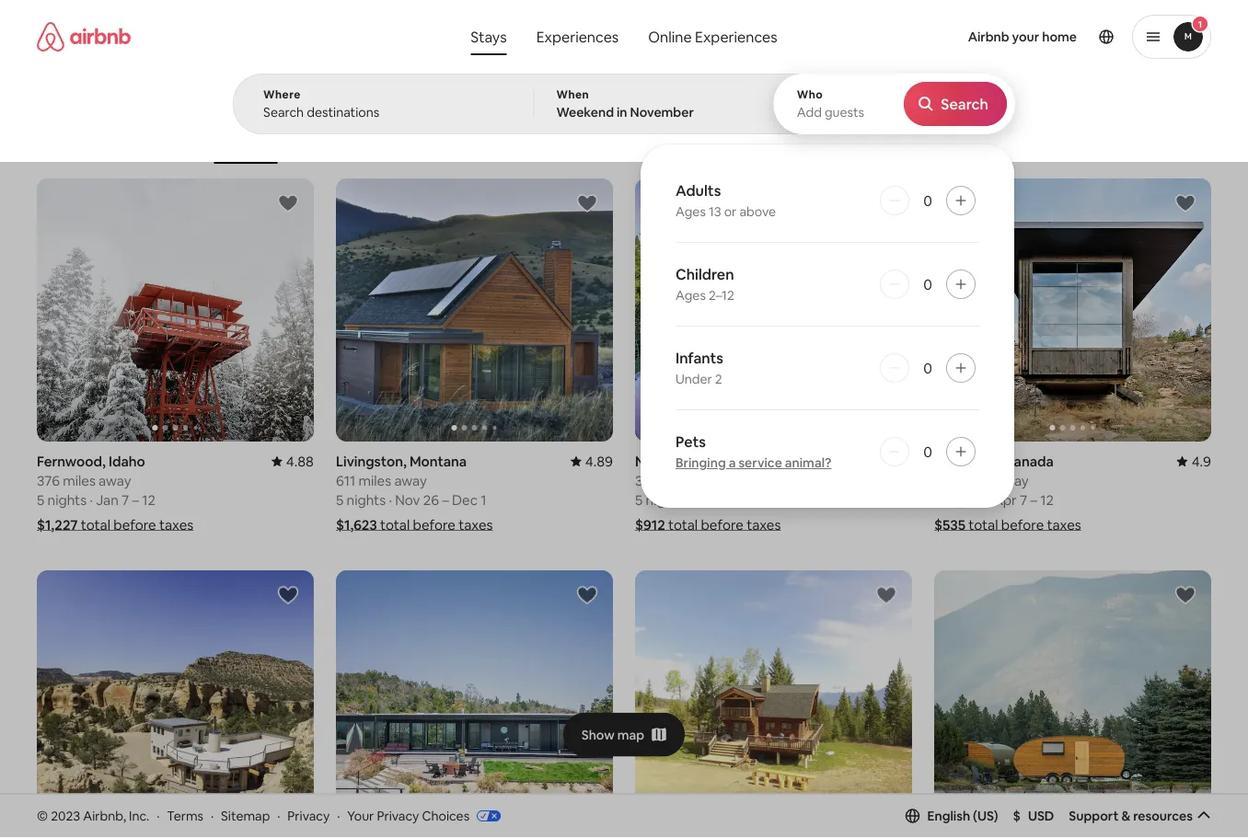 Task type: locate. For each thing, give the bounding box(es) containing it.
jan
[[96, 491, 118, 509]]

5 inside penticton, canada 379 miles away 5 nights · apr 7 – 12 $535 total before taxes
[[934, 491, 942, 509]]

amazing views
[[712, 136, 790, 150]]

3 away from the left
[[695, 472, 728, 490]]

1 nights from the left
[[47, 491, 87, 509]]

– inside penticton, canada 379 miles away 5 nights · apr 7 – 12 $535 total before taxes
[[1030, 491, 1037, 509]]

1 12 from the left
[[142, 491, 155, 509]]

miles down 'fernwood,'
[[63, 472, 96, 490]]

1 horizontal spatial 1
[[1198, 18, 1202, 30]]

above
[[739, 203, 776, 220]]

nov left the 26
[[395, 491, 420, 509]]

taxes
[[1127, 121, 1155, 135], [159, 516, 193, 534], [459, 516, 493, 534], [747, 516, 781, 534], [1047, 516, 1081, 534]]

nov left 3
[[694, 491, 719, 509]]

(us)
[[973, 808, 998, 824]]

away inside fernwood, idaho 376 miles away 5 nights · jan 7 – 12 $1,227 total before taxes
[[99, 472, 131, 490]]

nights inside penticton, canada 379 miles away 5 nights · apr 7 – 12 $535 total before taxes
[[945, 491, 984, 509]]

©
[[37, 808, 48, 824]]

online experiences
[[648, 27, 777, 46]]

total right display on the top
[[1062, 121, 1087, 135]]

november
[[630, 104, 694, 121]]

7 inside fernwood, idaho 376 miles away 5 nights · jan 7 – 12 $1,227 total before taxes
[[122, 491, 129, 509]]

total inside nevada city, california 381 miles away 5 nights · nov 3 – 8 $912 total before taxes
[[668, 516, 698, 534]]

2 ages from the top
[[676, 287, 706, 304]]

taxes inside fernwood, idaho 376 miles away 5 nights · jan 7 – 12 $1,227 total before taxes
[[159, 516, 193, 534]]

miles inside livingston, montana 611 miles away 5 nights · nov 26 – dec 1 $1,623 total before taxes
[[358, 472, 391, 490]]

away up the jan
[[99, 472, 131, 490]]

experiences up when on the left top
[[536, 27, 619, 46]]

pets
[[676, 432, 706, 451]]

0 horizontal spatial 7
[[122, 491, 129, 509]]

miles down nevada
[[660, 472, 692, 490]]

26
[[423, 491, 439, 509]]

· left the jan
[[90, 491, 93, 509]]

5 down the 376 on the bottom of page
[[37, 491, 44, 509]]

$912
[[635, 516, 665, 534]]

3 0 from the top
[[923, 358, 932, 377]]

3 miles from the left
[[660, 472, 692, 490]]

0 horizontal spatial 1
[[481, 491, 486, 509]]

adults
[[676, 181, 721, 200]]

– right the jan
[[132, 491, 139, 509]]

12
[[142, 491, 155, 509], [1040, 491, 1054, 509]]

5 for 611 miles away
[[336, 491, 344, 509]]

stays button
[[456, 18, 522, 55]]

2 experiences from the left
[[695, 27, 777, 46]]

3 – from the left
[[733, 491, 740, 509]]

$ usd
[[1013, 808, 1054, 824]]

1 0 from the top
[[923, 191, 932, 210]]

experiences inside online experiences link
[[695, 27, 777, 46]]

1 nov from the left
[[395, 491, 420, 509]]

2 nov from the left
[[694, 491, 719, 509]]

away for fernwood,
[[99, 472, 131, 490]]

12 for apr 7 – 12
[[1040, 491, 1054, 509]]

1 horizontal spatial experiences
[[695, 27, 777, 46]]

– inside nevada city, california 381 miles away 5 nights · nov 3 – 8 $912 total before taxes
[[733, 491, 740, 509]]

0 horizontal spatial privacy
[[287, 808, 330, 824]]

add to wishlist: invermere, canada image
[[875, 584, 897, 606]]

map
[[617, 727, 644, 743]]

5
[[37, 491, 44, 509], [336, 491, 344, 509], [635, 491, 643, 509], [934, 491, 942, 509]]

miles inside nevada city, california 381 miles away 5 nights · nov 3 – 8 $912 total before taxes
[[660, 472, 692, 490]]

4 – from the left
[[1030, 491, 1037, 509]]

–
[[132, 491, 139, 509], [442, 491, 449, 509], [733, 491, 740, 509], [1030, 491, 1037, 509]]

taxes inside penticton, canada 379 miles away 5 nights · apr 7 – 12 $535 total before taxes
[[1047, 516, 1081, 534]]

add to wishlist: fernwood, idaho image
[[277, 192, 299, 214]]

4.88 out of 5 average rating image
[[271, 452, 314, 470]]

5 down 381
[[635, 491, 643, 509]]

or
[[724, 203, 737, 220]]

away down bringing
[[695, 472, 728, 490]]

miles for 611
[[358, 472, 391, 490]]

5 down "379"
[[934, 491, 942, 509]]

penticton, canada 379 miles away 5 nights · apr 7 – 12 $535 total before taxes
[[934, 452, 1081, 534]]

7 inside penticton, canada 379 miles away 5 nights · apr 7 – 12 $535 total before taxes
[[1020, 491, 1027, 509]]

3 5 from the left
[[635, 491, 643, 509]]

ages
[[676, 203, 706, 220], [676, 287, 706, 304]]

1 horizontal spatial 12
[[1040, 491, 1054, 509]]

infants under 2
[[676, 348, 723, 387]]

idaho
[[109, 452, 145, 470]]

tiny homes
[[819, 136, 878, 150]]

miles down penticton,
[[960, 472, 993, 490]]

– right apr
[[1030, 491, 1037, 509]]

1
[[1198, 18, 1202, 30], [481, 491, 486, 509]]

group
[[37, 92, 896, 164], [37, 179, 314, 442], [336, 179, 613, 442], [635, 179, 912, 442], [934, 179, 1211, 442], [37, 571, 314, 834], [336, 571, 613, 834], [635, 571, 912, 834], [934, 571, 1211, 834]]

4.91
[[884, 452, 912, 470]]

inc.
[[129, 808, 149, 824]]

taxes inside button
[[1127, 121, 1155, 135]]

miles
[[63, 472, 96, 490], [358, 472, 391, 490], [660, 472, 692, 490], [960, 472, 993, 490]]

penticton,
[[934, 452, 1001, 470]]

2 5 from the left
[[336, 491, 344, 509]]

· left your
[[337, 808, 340, 824]]

nights
[[47, 491, 87, 509], [347, 491, 386, 509], [646, 491, 685, 509], [945, 491, 984, 509]]

nights up "$1,227"
[[47, 491, 87, 509]]

1 5 from the left
[[37, 491, 44, 509]]

5 down 611
[[336, 491, 344, 509]]

0 vertical spatial 1
[[1198, 18, 1202, 30]]

miles for 376
[[63, 472, 96, 490]]

livingston, montana 611 miles away 5 nights · nov 26 – dec 1 $1,623 total before taxes
[[336, 452, 493, 534]]

miles down livingston,
[[358, 472, 391, 490]]

nevada city, california 381 miles away 5 nights · nov 3 – 8 $912 total before taxes
[[635, 452, 782, 534]]

0 horizontal spatial 12
[[142, 491, 155, 509]]

pets bringing a service animal?
[[676, 432, 831, 471]]

group containing off-the-grid
[[37, 92, 896, 164]]

stays tab panel
[[233, 74, 1088, 508]]

nights inside livingston, montana 611 miles away 5 nights · nov 26 – dec 1 $1,623 total before taxes
[[347, 491, 386, 509]]

miles inside penticton, canada 379 miles away 5 nights · apr 7 – 12 $535 total before taxes
[[960, 472, 993, 490]]

12 right apr
[[1040, 491, 1054, 509]]

2 away from the left
[[394, 472, 427, 490]]

add to wishlist: livingston, montana image
[[576, 192, 598, 214]]

away up the 26
[[394, 472, 427, 490]]

support
[[1069, 808, 1119, 824]]

what can we help you find? tab list
[[456, 18, 633, 55]]

before down the jan
[[113, 516, 156, 534]]

· left apr
[[987, 491, 990, 509]]

$
[[1013, 808, 1021, 824]]

ages down children
[[676, 287, 706, 304]]

0 horizontal spatial experiences
[[536, 27, 619, 46]]

stays
[[471, 27, 507, 46]]

5 inside fernwood, idaho 376 miles away 5 nights · jan 7 – 12 $1,227 total before taxes
[[37, 491, 44, 509]]

7 right the jan
[[122, 491, 129, 509]]

ages inside children ages 2–12
[[676, 287, 706, 304]]

miles inside fernwood, idaho 376 miles away 5 nights · jan 7 – 12 $1,227 total before taxes
[[63, 472, 96, 490]]

away inside penticton, canada 379 miles away 5 nights · apr 7 – 12 $535 total before taxes
[[996, 472, 1029, 490]]

1 experiences from the left
[[536, 27, 619, 46]]

display
[[1022, 121, 1060, 135]]

1 away from the left
[[99, 472, 131, 490]]

nights up $1,623
[[347, 491, 386, 509]]

2 miles from the left
[[358, 472, 391, 490]]

taxes inside nevada city, california 381 miles away 5 nights · nov 3 – 8 $912 total before taxes
[[747, 516, 781, 534]]

experiences right online
[[695, 27, 777, 46]]

4 nights from the left
[[945, 491, 984, 509]]

None search field
[[233, 0, 1088, 508]]

2 – from the left
[[442, 491, 449, 509]]

379
[[934, 472, 957, 490]]

before inside livingston, montana 611 miles away 5 nights · nov 26 – dec 1 $1,623 total before taxes
[[413, 516, 456, 534]]

– for 376 miles away
[[132, 491, 139, 509]]

nights down 381
[[646, 491, 685, 509]]

nov
[[395, 491, 420, 509], [694, 491, 719, 509]]

2 0 from the top
[[923, 275, 932, 294]]

a
[[729, 455, 736, 471]]

terms
[[167, 808, 203, 824]]

nights inside fernwood, idaho 376 miles away 5 nights · jan 7 – 12 $1,227 total before taxes
[[47, 491, 87, 509]]

none search field containing stays
[[233, 0, 1088, 508]]

611
[[336, 472, 355, 490]]

fernwood,
[[37, 452, 106, 470]]

Where field
[[263, 104, 504, 121]]

12 right the jan
[[142, 491, 155, 509]]

· inside nevada city, california 381 miles away 5 nights · nov 3 – 8 $912 total before taxes
[[688, 491, 691, 509]]

when
[[556, 87, 589, 102]]

– right the 26
[[442, 491, 449, 509]]

california
[[719, 452, 782, 470]]

total right $912
[[668, 516, 698, 534]]

1 vertical spatial ages
[[676, 287, 706, 304]]

ages down adults in the top right of the page
[[676, 203, 706, 220]]

children
[[676, 265, 734, 283]]

before inside nevada city, california 381 miles away 5 nights · nov 3 – 8 $912 total before taxes
[[701, 516, 744, 534]]

add to wishlist: escalante, utah image
[[277, 584, 299, 606]]

– inside fernwood, idaho 376 miles away 5 nights · jan 7 – 12 $1,227 total before taxes
[[132, 491, 139, 509]]

nov inside livingston, montana 611 miles away 5 nights · nov 26 – dec 1 $1,623 total before taxes
[[395, 491, 420, 509]]

experiences inside 'experiences' 'button'
[[536, 27, 619, 46]]

before inside button
[[1089, 121, 1124, 135]]

before down apr
[[1001, 516, 1044, 534]]

experiences button
[[522, 18, 633, 55]]

nights inside nevada city, california 381 miles away 5 nights · nov 3 – 8 $912 total before taxes
[[646, 491, 685, 509]]

4 away from the left
[[996, 472, 1029, 490]]

0 horizontal spatial nov
[[395, 491, 420, 509]]

0 vertical spatial ages
[[676, 203, 706, 220]]

1 vertical spatial 1
[[481, 491, 486, 509]]

7 right apr
[[1020, 491, 1027, 509]]

$1,227
[[37, 516, 78, 534]]

nights down "379"
[[945, 491, 984, 509]]

ages inside 'adults ages 13 or above'
[[676, 203, 706, 220]]

away inside livingston, montana 611 miles away 5 nights · nov 26 – dec 1 $1,623 total before taxes
[[394, 472, 427, 490]]

total down apr
[[969, 516, 998, 534]]

5 inside livingston, montana 611 miles away 5 nights · nov 26 – dec 1 $1,623 total before taxes
[[336, 491, 344, 509]]

before
[[1089, 121, 1124, 135], [113, 516, 156, 534], [413, 516, 456, 534], [701, 516, 744, 534], [1001, 516, 1044, 534]]

3 nights from the left
[[646, 491, 685, 509]]

service
[[739, 455, 782, 471]]

0 for infants
[[923, 358, 932, 377]]

4 5 from the left
[[934, 491, 942, 509]]

adults ages 13 or above
[[676, 181, 776, 220]]

1 7 from the left
[[122, 491, 129, 509]]

add to wishlist: penticton, canada image
[[1174, 192, 1196, 214]]

12 inside fernwood, idaho 376 miles away 5 nights · jan 7 – 12 $1,227 total before taxes
[[142, 491, 155, 509]]

·
[[90, 491, 93, 509], [389, 491, 392, 509], [688, 491, 691, 509], [987, 491, 990, 509], [157, 808, 160, 824], [211, 808, 214, 824], [277, 808, 280, 824], [337, 808, 340, 824]]

airbnb your home
[[968, 29, 1077, 45]]

miles for 379
[[960, 472, 993, 490]]

2 7 from the left
[[1020, 491, 1027, 509]]

privacy right your
[[377, 808, 419, 824]]

nights for 379
[[945, 491, 984, 509]]

– inside livingston, montana 611 miles away 5 nights · nov 26 – dec 1 $1,623 total before taxes
[[442, 491, 449, 509]]

before down 3
[[701, 516, 744, 534]]

4 0 from the top
[[923, 442, 932, 461]]

nights for 376
[[47, 491, 87, 509]]

0
[[923, 191, 932, 210], [923, 275, 932, 294], [923, 358, 932, 377], [923, 442, 932, 461]]

1 horizontal spatial 7
[[1020, 491, 1027, 509]]

0 for pets
[[923, 442, 932, 461]]

· inside penticton, canada 379 miles away 5 nights · apr 7 – 12 $535 total before taxes
[[987, 491, 990, 509]]

1 miles from the left
[[63, 472, 96, 490]]

2 nights from the left
[[347, 491, 386, 509]]

7
[[122, 491, 129, 509], [1020, 491, 1027, 509]]

privacy left your
[[287, 808, 330, 824]]

privacy
[[287, 808, 330, 824], [377, 808, 419, 824]]

1 ages from the top
[[676, 203, 706, 220]]

total right $1,623
[[380, 516, 410, 534]]

add
[[797, 104, 822, 121]]

away up apr
[[996, 472, 1029, 490]]

12 inside penticton, canada 379 miles away 5 nights · apr 7 – 12 $535 total before taxes
[[1040, 491, 1054, 509]]

total down the jan
[[81, 516, 110, 534]]

your
[[1012, 29, 1039, 45]]

sitemap
[[221, 808, 270, 824]]

your
[[347, 808, 374, 824]]

before right display on the top
[[1089, 121, 1124, 135]]

1 horizontal spatial privacy
[[377, 808, 419, 824]]

in
[[617, 104, 627, 121]]

· left the 26
[[389, 491, 392, 509]]

1 – from the left
[[132, 491, 139, 509]]

13
[[709, 203, 721, 220]]

– right 3
[[733, 491, 740, 509]]

2 12 from the left
[[1040, 491, 1054, 509]]

4 miles from the left
[[960, 472, 993, 490]]

bringing a service animal? button
[[676, 455, 831, 471]]

· left 3
[[688, 491, 691, 509]]

airbnb your home link
[[957, 17, 1088, 56]]

before down the 26
[[413, 516, 456, 534]]

1 horizontal spatial nov
[[694, 491, 719, 509]]



Task type: describe. For each thing, give the bounding box(es) containing it.
when weekend in november
[[556, 87, 694, 121]]

away for livingston,
[[394, 472, 427, 490]]

– for 379 miles away
[[1030, 491, 1037, 509]]

apr
[[993, 491, 1017, 509]]

under
[[676, 371, 712, 387]]

montana
[[410, 452, 467, 470]]

airbnb,
[[83, 808, 126, 824]]

show map
[[581, 727, 644, 743]]

4.88
[[286, 452, 314, 470]]

2–12
[[709, 287, 734, 304]]

0 for adults
[[923, 191, 932, 210]]

– for 611 miles away
[[442, 491, 449, 509]]

total inside livingston, montana 611 miles away 5 nights · nov 26 – dec 1 $1,623 total before taxes
[[380, 516, 410, 534]]

· inside livingston, montana 611 miles away 5 nights · nov 26 – dec 1 $1,623 total before taxes
[[389, 491, 392, 509]]

before inside penticton, canada 379 miles away 5 nights · apr 7 – 12 $535 total before taxes
[[1001, 516, 1044, 534]]

· inside fernwood, idaho 376 miles away 5 nights · jan 7 – 12 $1,227 total before taxes
[[90, 491, 93, 509]]

8
[[743, 491, 751, 509]]

sitemap link
[[221, 808, 270, 824]]

add to wishlist: santa rosa, california image
[[576, 584, 598, 606]]

1 inside livingston, montana 611 miles away 5 nights · nov 26 – dec 1 $1,623 total before taxes
[[481, 491, 486, 509]]

weekend
[[556, 104, 614, 121]]

away inside nevada city, california 381 miles away 5 nights · nov 3 – 8 $912 total before taxes
[[695, 472, 728, 490]]

views
[[760, 136, 790, 150]]

who add guests
[[797, 87, 864, 121]]

animal?
[[785, 455, 831, 471]]

english (us)
[[927, 808, 998, 824]]

support & resources button
[[1069, 808, 1211, 824]]

the-
[[235, 136, 257, 150]]

your privacy choices
[[347, 808, 470, 824]]

5 for 379 miles away
[[934, 491, 942, 509]]

4.89
[[585, 452, 613, 470]]

before inside fernwood, idaho 376 miles away 5 nights · jan 7 – 12 $1,227 total before taxes
[[113, 516, 156, 534]]

show
[[581, 727, 615, 743]]

nights for 611
[[347, 491, 386, 509]]

fernwood, idaho 376 miles away 5 nights · jan 7 – 12 $1,227 total before taxes
[[37, 452, 193, 534]]

5 inside nevada city, california 381 miles away 5 nights · nov 3 – 8 $912 total before taxes
[[635, 491, 643, 509]]

support & resources
[[1069, 808, 1193, 824]]

english (us) button
[[905, 808, 998, 824]]

tiny
[[819, 136, 841, 150]]

2 privacy from the left
[[377, 808, 419, 824]]

4.9
[[1192, 452, 1211, 470]]

grid
[[257, 136, 277, 150]]

· left privacy link
[[277, 808, 280, 824]]

display total before taxes switch
[[1162, 117, 1196, 139]]

7 for jan
[[122, 491, 129, 509]]

who
[[797, 87, 823, 102]]

7 for apr
[[1020, 491, 1027, 509]]

add to wishlist: nevada city, california image
[[875, 192, 897, 214]]

nevada
[[635, 452, 684, 470]]

bringing
[[676, 455, 726, 471]]

· right terms on the left bottom of page
[[211, 808, 214, 824]]

terms link
[[167, 808, 203, 824]]

total inside penticton, canada 379 miles away 5 nights · apr 7 – 12 $535 total before taxes
[[969, 516, 998, 534]]

4.9 out of 5 average rating image
[[1177, 452, 1211, 470]]

381
[[635, 472, 657, 490]]

english
[[927, 808, 970, 824]]

&
[[1121, 808, 1130, 824]]

off-the-grid
[[214, 136, 277, 150]]

your privacy choices link
[[347, 808, 501, 826]]

infants
[[676, 348, 723, 367]]

total inside fernwood, idaho 376 miles away 5 nights · jan 7 – 12 $1,227 total before taxes
[[81, 516, 110, 534]]

where
[[263, 87, 301, 102]]

· right inc. on the left
[[157, 808, 160, 824]]

away for penticton,
[[996, 472, 1029, 490]]

display total before taxes button
[[1007, 106, 1211, 150]]

off-
[[214, 136, 235, 150]]

display total before taxes
[[1022, 121, 1155, 135]]

total inside button
[[1062, 121, 1087, 135]]

0 for children
[[923, 275, 932, 294]]

canada
[[1004, 452, 1054, 470]]

1 button
[[1132, 15, 1211, 59]]

© 2023 airbnb, inc. ·
[[37, 808, 160, 824]]

5 for 376 miles away
[[37, 491, 44, 509]]

terms · sitemap · privacy ·
[[167, 808, 340, 824]]

1 privacy from the left
[[287, 808, 330, 824]]

4.91 out of 5 average rating image
[[870, 452, 912, 470]]

add to wishlist: columbia falls, montana image
[[1174, 584, 1196, 606]]

children ages 2–12
[[676, 265, 734, 304]]

12 for jan 7 – 12
[[142, 491, 155, 509]]

homes
[[843, 136, 878, 150]]

nov inside nevada city, california 381 miles away 5 nights · nov 3 – 8 $912 total before taxes
[[694, 491, 719, 509]]

3
[[722, 491, 730, 509]]

livingston,
[[336, 452, 407, 470]]

privacy link
[[287, 808, 330, 824]]

taxes inside livingston, montana 611 miles away 5 nights · nov 26 – dec 1 $1,623 total before taxes
[[459, 516, 493, 534]]

1 inside dropdown button
[[1198, 18, 1202, 30]]

profile element
[[808, 0, 1211, 74]]

ages for children
[[676, 287, 706, 304]]

amazing
[[712, 136, 758, 150]]

2023
[[51, 808, 80, 824]]

choices
[[422, 808, 470, 824]]

2
[[715, 371, 722, 387]]

online experiences link
[[633, 18, 792, 55]]

guests
[[825, 104, 864, 121]]

usd
[[1028, 808, 1054, 824]]

home
[[1042, 29, 1077, 45]]

airbnb
[[968, 29, 1009, 45]]

city,
[[687, 452, 716, 470]]

4.89 out of 5 average rating image
[[570, 452, 613, 470]]

376
[[37, 472, 60, 490]]

show map button
[[563, 713, 685, 757]]

ages for adults
[[676, 203, 706, 220]]



Task type: vqa. For each thing, say whether or not it's contained in the screenshot.
DISPLAY TOTAL BEFORE TAXES at right top
yes



